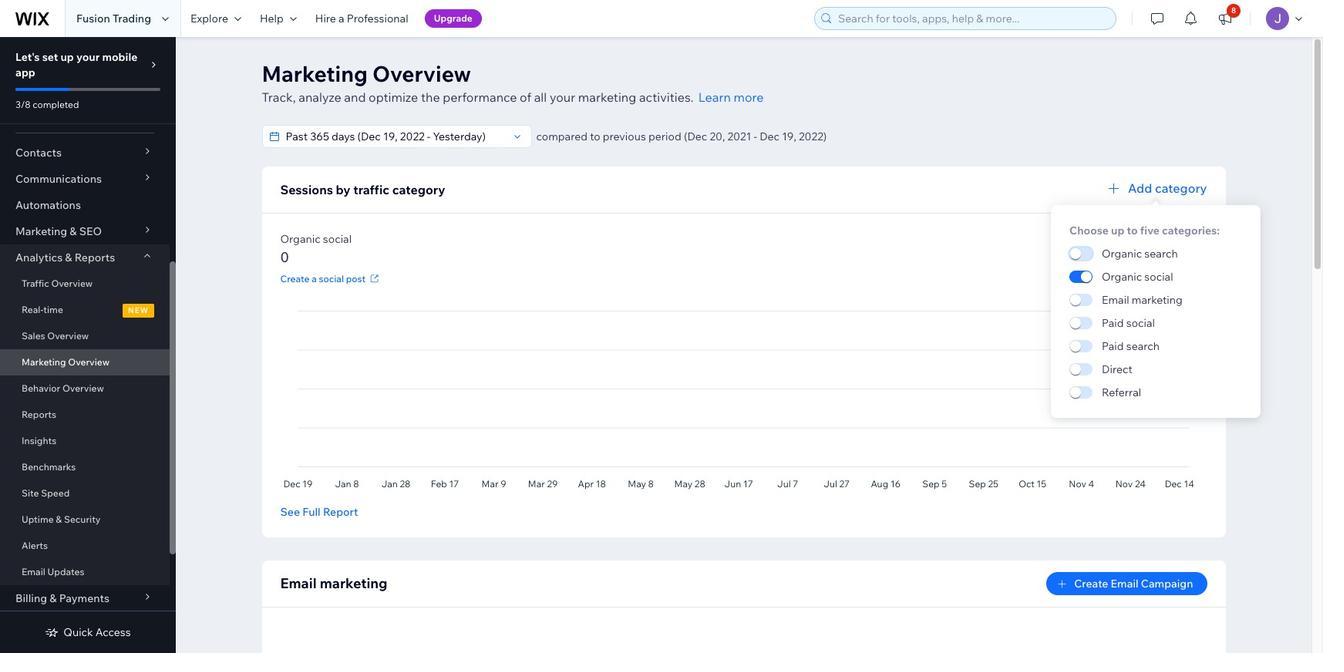 Task type: describe. For each thing, give the bounding box(es) containing it.
organic social 0
[[280, 232, 352, 266]]

new
[[128, 305, 149, 315]]

insights link
[[0, 428, 170, 454]]

0 horizontal spatial category
[[392, 182, 445, 197]]

1 vertical spatial reports
[[22, 409, 56, 420]]

19,
[[782, 130, 797, 143]]

email updates
[[22, 566, 84, 578]]

hire a professional
[[315, 12, 409, 25]]

let's set up your mobile app
[[15, 50, 138, 79]]

social for paid social
[[1127, 316, 1156, 330]]

speed
[[41, 487, 70, 499]]

quick access
[[64, 626, 131, 639]]

campaign
[[1141, 577, 1194, 591]]

fusion
[[76, 12, 110, 25]]

email updates link
[[0, 559, 170, 585]]

quick
[[64, 626, 93, 639]]

up inside let's set up your mobile app
[[61, 50, 74, 64]]

paid social
[[1102, 316, 1156, 330]]

organic for organic social 0
[[280, 232, 321, 246]]

access
[[95, 626, 131, 639]]

period
[[649, 130, 682, 143]]

create email campaign button
[[1047, 572, 1208, 595]]

let's
[[15, 50, 40, 64]]

behavior
[[22, 383, 60, 394]]

create a social post link
[[280, 272, 382, 285]]

sessions
[[280, 182, 333, 197]]

see
[[280, 505, 300, 519]]

overview for marketing overview
[[68, 356, 110, 368]]

communications
[[15, 172, 102, 186]]

marketing & seo
[[15, 224, 102, 238]]

automations link
[[0, 192, 170, 218]]

the
[[421, 89, 440, 105]]

traffic overview
[[22, 278, 93, 289]]

updates
[[48, 566, 84, 578]]

0 horizontal spatial to
[[590, 130, 601, 143]]

reports inside popup button
[[75, 251, 115, 265]]

traffic
[[22, 278, 49, 289]]

Search for tools, apps, help & more... field
[[834, 8, 1112, 29]]

categories:
[[1162, 224, 1220, 238]]

activities.
[[639, 89, 694, 105]]

marketing for marketing & seo
[[15, 224, 67, 238]]

email up paid social
[[1102, 293, 1130, 307]]

overview for behavior overview
[[62, 383, 104, 394]]

2 vertical spatial marketing
[[320, 575, 388, 592]]

alerts
[[22, 540, 48, 552]]

explore
[[191, 12, 228, 25]]

marketing overview link
[[0, 349, 170, 376]]

sales overview link
[[0, 323, 170, 349]]

uptime & security link
[[0, 507, 170, 533]]

sessions by traffic category
[[280, 182, 445, 197]]

your inside marketing overview track, analyze and optimize the performance of all your marketing activities. learn more
[[550, 89, 576, 105]]

post
[[346, 273, 366, 284]]

search for paid search
[[1127, 339, 1160, 353]]

mobile
[[102, 50, 138, 64]]

add
[[1128, 180, 1153, 196]]

learn
[[699, 89, 731, 105]]

real-time
[[22, 304, 63, 315]]

20,
[[710, 130, 725, 143]]

overview for marketing overview track, analyze and optimize the performance of all your marketing activities. learn more
[[373, 60, 471, 87]]

reports link
[[0, 402, 170, 428]]

3/8 completed
[[15, 99, 79, 110]]

help button
[[251, 0, 306, 37]]

fusion trading
[[76, 12, 151, 25]]

analyze
[[299, 89, 342, 105]]

8
[[1232, 5, 1237, 15]]

8 button
[[1209, 0, 1243, 37]]

organic social
[[1102, 270, 1174, 284]]

quick access button
[[45, 626, 131, 639]]

insights
[[22, 435, 56, 447]]

all
[[534, 89, 547, 105]]

organic for organic social
[[1102, 270, 1143, 284]]

billing & payments button
[[0, 585, 170, 612]]

2 horizontal spatial marketing
[[1132, 293, 1183, 307]]

see full report
[[280, 505, 358, 519]]

a for social
[[312, 273, 317, 284]]

see full report button
[[280, 505, 358, 519]]

and
[[344, 89, 366, 105]]

upgrade
[[434, 12, 473, 24]]

contacts button
[[0, 140, 170, 166]]

referral
[[1102, 386, 1142, 400]]

sidebar element
[[0, 37, 176, 653]]

2022)
[[799, 130, 827, 143]]

social for organic social
[[1145, 270, 1174, 284]]

behavior overview
[[22, 383, 104, 394]]

create for create a social post
[[280, 273, 310, 284]]

3/8
[[15, 99, 31, 110]]

your inside let's set up your mobile app
[[76, 50, 100, 64]]



Task type: locate. For each thing, give the bounding box(es) containing it.
0 vertical spatial your
[[76, 50, 100, 64]]

social up the create a social post link at the left of page
[[323, 232, 352, 246]]

time
[[43, 304, 63, 315]]

full
[[302, 505, 321, 519]]

upgrade button
[[425, 9, 482, 28]]

0 vertical spatial marketing
[[262, 60, 368, 87]]

organic up organic social
[[1102, 247, 1143, 261]]

social up paid search at the bottom
[[1127, 316, 1156, 330]]

& down marketing & seo
[[65, 251, 72, 265]]

organic
[[280, 232, 321, 246], [1102, 247, 1143, 261], [1102, 270, 1143, 284]]

1 horizontal spatial category
[[1155, 180, 1208, 196]]

marketing
[[578, 89, 637, 105], [1132, 293, 1183, 307], [320, 575, 388, 592]]

overview down marketing overview link
[[62, 383, 104, 394]]

0 vertical spatial search
[[1145, 247, 1178, 261]]

compared
[[536, 130, 588, 143]]

email inside button
[[1111, 577, 1139, 591]]

a for professional
[[339, 12, 345, 25]]

1 vertical spatial your
[[550, 89, 576, 105]]

1 vertical spatial marketing
[[1132, 293, 1183, 307]]

paid search
[[1102, 339, 1160, 353]]

payments
[[59, 592, 109, 606]]

0 vertical spatial to
[[590, 130, 601, 143]]

to
[[590, 130, 601, 143], [1127, 224, 1138, 238]]

reports up the insights
[[22, 409, 56, 420]]

up right choose
[[1112, 224, 1125, 238]]

billing
[[15, 592, 47, 606]]

analytics & reports
[[15, 251, 115, 265]]

email marketing
[[1102, 293, 1183, 307], [280, 575, 388, 592]]

overview inside "link"
[[47, 330, 89, 342]]

your left mobile
[[76, 50, 100, 64]]

overview for sales overview
[[47, 330, 89, 342]]

professional
[[347, 12, 409, 25]]

& for uptime
[[56, 514, 62, 525]]

of
[[520, 89, 532, 105]]

add category button
[[1105, 179, 1208, 197]]

create down 0
[[280, 273, 310, 284]]

sales
[[22, 330, 45, 342]]

search down paid social
[[1127, 339, 1160, 353]]

billing & payments
[[15, 592, 109, 606]]

marketing inside marketing overview track, analyze and optimize the performance of all your marketing activities. learn more
[[262, 60, 368, 87]]

category right the add
[[1155, 180, 1208, 196]]

0 vertical spatial a
[[339, 12, 345, 25]]

(dec
[[684, 130, 708, 143]]

social left "post"
[[319, 273, 344, 284]]

your right all
[[550, 89, 576, 105]]

overview up marketing overview
[[47, 330, 89, 342]]

compared to previous period (dec 20, 2021 - dec 19, 2022)
[[536, 130, 827, 143]]

more
[[734, 89, 764, 105]]

email inside sidebar element
[[22, 566, 45, 578]]

search down five
[[1145, 247, 1178, 261]]

overview inside marketing overview track, analyze and optimize the performance of all your marketing activities. learn more
[[373, 60, 471, 87]]

paid for paid search
[[1102, 339, 1124, 353]]

marketing inside popup button
[[15, 224, 67, 238]]

0 vertical spatial email marketing
[[1102, 293, 1183, 307]]

0 horizontal spatial create
[[280, 273, 310, 284]]

help
[[260, 12, 284, 25]]

& left 'seo'
[[70, 224, 77, 238]]

0 horizontal spatial email marketing
[[280, 575, 388, 592]]

1 vertical spatial organic
[[1102, 247, 1143, 261]]

2 vertical spatial organic
[[1102, 270, 1143, 284]]

search for organic search
[[1145, 247, 1178, 261]]

trading
[[113, 12, 151, 25]]

alerts link
[[0, 533, 170, 559]]

-
[[754, 130, 758, 143]]

social inside organic social 0
[[323, 232, 352, 246]]

create
[[280, 273, 310, 284], [1075, 577, 1109, 591]]

1 horizontal spatial your
[[550, 89, 576, 105]]

by
[[336, 182, 351, 197]]

site
[[22, 487, 39, 499]]

email left campaign
[[1111, 577, 1139, 591]]

create a social post
[[280, 273, 366, 284]]

& for billing
[[50, 592, 57, 606]]

& for analytics
[[65, 251, 72, 265]]

category right traffic on the left top
[[392, 182, 445, 197]]

contacts
[[15, 146, 62, 160]]

0 vertical spatial create
[[280, 273, 310, 284]]

previous
[[603, 130, 646, 143]]

email down see
[[280, 575, 317, 592]]

seo
[[79, 224, 102, 238]]

0 horizontal spatial up
[[61, 50, 74, 64]]

0 horizontal spatial marketing
[[320, 575, 388, 592]]

choose
[[1070, 224, 1109, 238]]

create email campaign
[[1075, 577, 1194, 591]]

1 horizontal spatial to
[[1127, 224, 1138, 238]]

category inside button
[[1155, 180, 1208, 196]]

reports
[[75, 251, 115, 265], [22, 409, 56, 420]]

create left campaign
[[1075, 577, 1109, 591]]

1 horizontal spatial a
[[339, 12, 345, 25]]

&
[[70, 224, 77, 238], [65, 251, 72, 265], [56, 514, 62, 525], [50, 592, 57, 606]]

2021
[[728, 130, 752, 143]]

organic inside organic social 0
[[280, 232, 321, 246]]

organic for organic search
[[1102, 247, 1143, 261]]

& for marketing
[[70, 224, 77, 238]]

add category
[[1128, 180, 1208, 196]]

search
[[1145, 247, 1178, 261], [1127, 339, 1160, 353]]

paid for paid social
[[1102, 316, 1124, 330]]

dec
[[760, 130, 780, 143]]

1 horizontal spatial reports
[[75, 251, 115, 265]]

0 horizontal spatial reports
[[22, 409, 56, 420]]

0 vertical spatial paid
[[1102, 316, 1124, 330]]

email down alerts
[[22, 566, 45, 578]]

analytics & reports button
[[0, 245, 170, 271]]

overview
[[373, 60, 471, 87], [51, 278, 93, 289], [47, 330, 89, 342], [68, 356, 110, 368], [62, 383, 104, 394]]

0 vertical spatial up
[[61, 50, 74, 64]]

& right uptime
[[56, 514, 62, 525]]

1 paid from the top
[[1102, 316, 1124, 330]]

& right billing
[[50, 592, 57, 606]]

0 horizontal spatial a
[[312, 273, 317, 284]]

1 vertical spatial up
[[1112, 224, 1125, 238]]

& inside dropdown button
[[50, 592, 57, 606]]

1 horizontal spatial email marketing
[[1102, 293, 1183, 307]]

1 vertical spatial paid
[[1102, 339, 1124, 353]]

app
[[15, 66, 35, 79]]

behavior overview link
[[0, 376, 170, 402]]

marketing for marketing overview track, analyze and optimize the performance of all your marketing activities. learn more
[[262, 60, 368, 87]]

to left previous
[[590, 130, 601, 143]]

marketing for marketing overview
[[22, 356, 66, 368]]

five
[[1141, 224, 1160, 238]]

1 horizontal spatial up
[[1112, 224, 1125, 238]]

benchmarks
[[22, 461, 76, 473]]

1 vertical spatial marketing
[[15, 224, 67, 238]]

site speed
[[22, 487, 70, 499]]

overview for traffic overview
[[51, 278, 93, 289]]

up right set
[[61, 50, 74, 64]]

sales overview
[[22, 330, 89, 342]]

traffic
[[353, 182, 390, 197]]

set
[[42, 50, 58, 64]]

marketing up analytics
[[15, 224, 67, 238]]

& inside popup button
[[70, 224, 77, 238]]

email marketing down the report
[[280, 575, 388, 592]]

1 vertical spatial a
[[312, 273, 317, 284]]

social for organic social 0
[[323, 232, 352, 246]]

1 vertical spatial email marketing
[[280, 575, 388, 592]]

marketing down organic social
[[1132, 293, 1183, 307]]

1 vertical spatial search
[[1127, 339, 1160, 353]]

None field
[[281, 126, 508, 147]]

marketing up analyze
[[262, 60, 368, 87]]

1 horizontal spatial marketing
[[578, 89, 637, 105]]

0 vertical spatial reports
[[75, 251, 115, 265]]

report
[[323, 505, 358, 519]]

marketing down the report
[[320, 575, 388, 592]]

marketing up behavior
[[22, 356, 66, 368]]

social inside the create a social post link
[[319, 273, 344, 284]]

1 vertical spatial create
[[1075, 577, 1109, 591]]

marketing inside marketing overview track, analyze and optimize the performance of all your marketing activities. learn more
[[578, 89, 637, 105]]

communications button
[[0, 166, 170, 192]]

& inside popup button
[[65, 251, 72, 265]]

2 vertical spatial marketing
[[22, 356, 66, 368]]

category
[[1155, 180, 1208, 196], [392, 182, 445, 197]]

organic up 0
[[280, 232, 321, 246]]

direct
[[1102, 363, 1133, 376]]

security
[[64, 514, 101, 525]]

uptime
[[22, 514, 54, 525]]

hire
[[315, 12, 336, 25]]

marketing up previous
[[578, 89, 637, 105]]

paid up direct
[[1102, 339, 1124, 353]]

to left five
[[1127, 224, 1138, 238]]

social down organic search
[[1145, 270, 1174, 284]]

paid up paid search at the bottom
[[1102, 316, 1124, 330]]

performance
[[443, 89, 517, 105]]

1 horizontal spatial create
[[1075, 577, 1109, 591]]

organic search
[[1102, 247, 1178, 261]]

reports down 'seo'
[[75, 251, 115, 265]]

email marketing down organic social
[[1102, 293, 1183, 307]]

marketing overview
[[22, 356, 110, 368]]

2 paid from the top
[[1102, 339, 1124, 353]]

overview up the on the top of page
[[373, 60, 471, 87]]

0 vertical spatial marketing
[[578, 89, 637, 105]]

overview down analytics & reports
[[51, 278, 93, 289]]

a right the hire
[[339, 12, 345, 25]]

site speed link
[[0, 481, 170, 507]]

traffic overview link
[[0, 271, 170, 297]]

create for create email campaign
[[1075, 577, 1109, 591]]

completed
[[33, 99, 79, 110]]

create inside button
[[1075, 577, 1109, 591]]

a down organic social 0 at the left top of the page
[[312, 273, 317, 284]]

learn more link
[[699, 88, 764, 106]]

paid
[[1102, 316, 1124, 330], [1102, 339, 1124, 353]]

overview down 'sales overview' "link"
[[68, 356, 110, 368]]

organic down organic search
[[1102, 270, 1143, 284]]

1 vertical spatial to
[[1127, 224, 1138, 238]]

uptime & security
[[22, 514, 101, 525]]

marketing overview track, analyze and optimize the performance of all your marketing activities. learn more
[[262, 60, 764, 105]]

0 horizontal spatial your
[[76, 50, 100, 64]]

0 vertical spatial organic
[[280, 232, 321, 246]]



Task type: vqa. For each thing, say whether or not it's contained in the screenshot.
products within the List Products For Free Or Reach More People With Google Ads Sync And Manage Your Inventory On Wix To Streamline Sales Drive Customers To Your Store From Google
no



